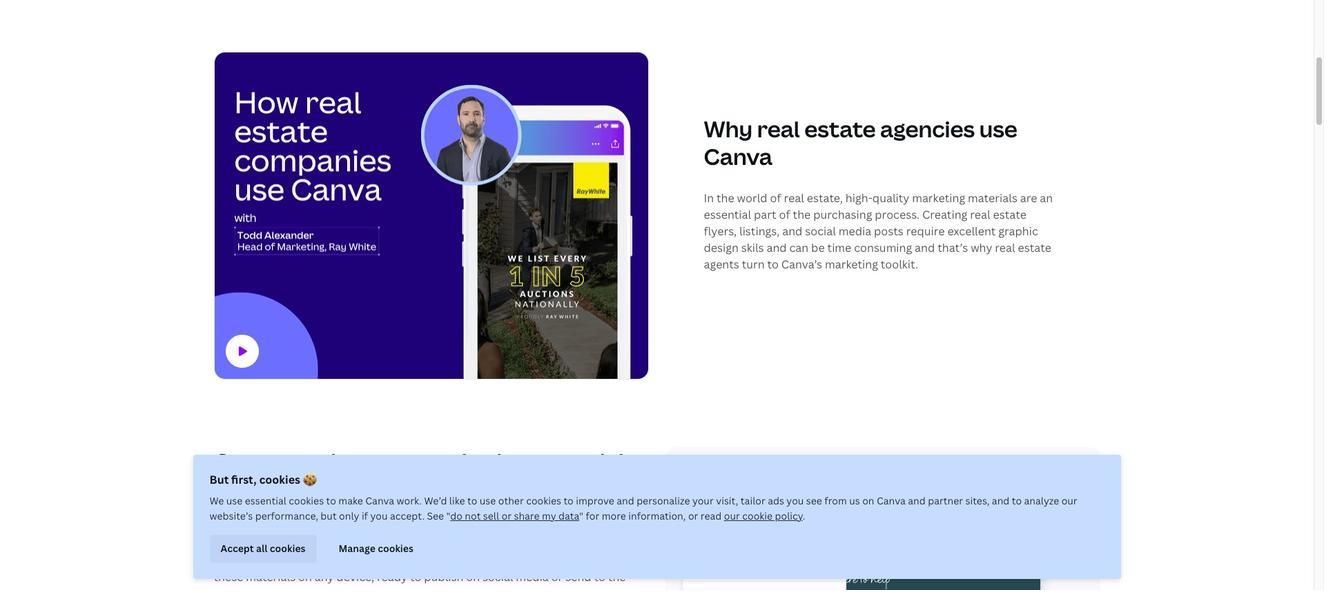 Task type: locate. For each thing, give the bounding box(es) containing it.
can down branded
[[301, 534, 320, 550]]

flyers,
[[704, 224, 737, 239]]

1 horizontal spatial on
[[466, 570, 480, 585]]

you up policy
[[787, 495, 804, 508]]

sites,
[[966, 495, 990, 508]]

2 vertical spatial can
[[583, 552, 603, 567]]

any up click.
[[315, 570, 334, 585]]

0 vertical spatial can
[[790, 240, 809, 255]]

well-
[[224, 517, 249, 532]]

see
[[807, 495, 823, 508]]

to right like
[[468, 495, 478, 508]]

we
[[210, 495, 224, 508]]

manage cookies
[[339, 542, 414, 555]]

real right 'why'
[[995, 240, 1016, 255]]

0 vertical spatial create
[[323, 534, 357, 550]]

1 vertical spatial graphic
[[348, 517, 388, 532]]

to right "send"
[[594, 570, 606, 585]]

the down post,
[[608, 570, 626, 585]]

0 horizontal spatial canva
[[366, 495, 394, 508]]

materials down the flyer,
[[246, 570, 296, 585]]

on down seconds.
[[466, 570, 480, 585]]

toolkit.
[[881, 257, 919, 272]]

of right part
[[779, 207, 791, 222]]

canva inside why real estate agencies use canva
[[704, 141, 773, 171]]

with
[[214, 534, 237, 550], [259, 587, 282, 591]]

cookies down will
[[378, 542, 414, 555]]

cookies left the "🍪"
[[259, 472, 300, 488]]

cookie
[[743, 510, 773, 523]]

0 vertical spatial in
[[214, 476, 233, 505]]

0 vertical spatial our
[[1062, 495, 1078, 508]]

and
[[783, 224, 803, 239], [767, 240, 787, 255], [915, 240, 935, 255], [617, 495, 635, 508], [908, 495, 926, 508], [992, 495, 1010, 508], [618, 517, 638, 532], [406, 534, 426, 550]]

2 vertical spatial materials
[[246, 570, 296, 585]]

0 vertical spatial the
[[717, 190, 735, 206]]

create
[[214, 447, 290, 477]]

visit,
[[716, 495, 739, 508]]

these
[[214, 570, 243, 585]]

0 horizontal spatial can
[[301, 534, 320, 550]]

"
[[447, 510, 451, 523], [580, 510, 584, 523]]

our down visit,
[[724, 510, 740, 523]]

canva up world at the top of page
[[704, 141, 773, 171]]

postcard
[[389, 552, 437, 567]]

1 horizontal spatial any
[[438, 517, 457, 532]]

2 horizontal spatial on
[[863, 495, 875, 508]]

and down the require
[[915, 240, 935, 255]]

estate inside why real estate agencies use canva
[[805, 114, 876, 143]]

media down out
[[571, 534, 604, 550]]

essential
[[704, 207, 752, 222], [245, 495, 287, 508]]

high-
[[846, 190, 873, 206]]

2 horizontal spatial materials
[[968, 190, 1018, 206]]

2 horizontal spatial canva
[[877, 495, 906, 508]]

media
[[839, 224, 872, 239], [571, 534, 604, 550], [516, 570, 549, 585]]

0 vertical spatial with
[[214, 534, 237, 550]]

and up postcard
[[406, 534, 426, 550]]

why
[[704, 114, 753, 143]]

0 horizontal spatial the
[[608, 570, 626, 585]]

1 vertical spatial the
[[793, 207, 811, 222]]

and right the —
[[618, 517, 638, 532]]

1 horizontal spatial social
[[538, 534, 568, 550]]

0 horizontal spatial graphic
[[348, 517, 388, 532]]

1 horizontal spatial in
[[440, 552, 450, 567]]

1 vertical spatial our
[[724, 510, 740, 523]]

on
[[863, 495, 875, 508], [298, 570, 312, 585], [466, 570, 480, 585]]

0 horizontal spatial design
[[368, 534, 403, 550]]

social up be
[[806, 224, 836, 239]]

2 horizontal spatial social
[[806, 224, 836, 239]]

help
[[411, 517, 435, 532]]

1 horizontal spatial the
[[717, 190, 735, 206]]

social up all,
[[538, 534, 568, 550]]

all,
[[543, 552, 558, 567]]

and down listings,
[[767, 240, 787, 255]]

my
[[542, 510, 556, 523]]

can
[[790, 240, 809, 255], [301, 534, 320, 550], [583, 552, 603, 567]]

2 horizontal spatial use
[[980, 114, 1018, 143]]

canva
[[704, 141, 773, 171], [366, 495, 394, 508], [877, 495, 906, 508]]

materials up improve at the bottom
[[533, 447, 636, 477]]

0 vertical spatial media
[[839, 224, 872, 239]]

estate
[[805, 114, 876, 143], [994, 207, 1027, 222], [1018, 240, 1052, 255], [342, 447, 413, 477], [482, 517, 516, 532], [237, 552, 270, 567]]

1 vertical spatial can
[[301, 534, 320, 550]]

design
[[704, 240, 739, 255], [368, 534, 403, 550]]

real
[[757, 114, 800, 143], [784, 190, 805, 206], [971, 207, 991, 222], [995, 240, 1016, 255], [294, 447, 337, 477], [459, 517, 480, 532], [214, 552, 234, 567]]

1 vertical spatial in
[[440, 552, 450, 567]]

media down all,
[[516, 570, 549, 585]]

in
[[214, 476, 233, 505], [440, 552, 450, 567]]

marketing up like
[[417, 447, 528, 477]]

essential up flyers,
[[704, 207, 752, 222]]

but
[[321, 510, 337, 523]]

read
[[701, 510, 722, 523]]

0 vertical spatial graphic
[[999, 224, 1039, 239]]

world
[[737, 190, 768, 206]]

our right analyze
[[1062, 495, 1078, 508]]

materials inside create real estate marketing materials in minutes
[[533, 447, 636, 477]]

with down 'a'
[[214, 534, 237, 550]]

in up publish
[[440, 552, 450, 567]]

" right the see
[[447, 510, 451, 523]]

media down purchasing
[[839, 224, 872, 239]]

use
[[980, 114, 1018, 143], [226, 495, 243, 508], [480, 495, 496, 508]]

media inside in the world of real estate, high-quality marketing materials are an essential part of the purchasing process. creating real estate flyers, listings, and social media posts require excellent graphic design skils and can be time consuming and that's why real estate agents turn to canva's marketing toolkit.
[[839, 224, 872, 239]]

flyer,
[[273, 552, 299, 567]]

real up but
[[294, 447, 337, 477]]

cookies right all
[[270, 542, 306, 555]]

require
[[907, 224, 945, 239]]

1 vertical spatial essential
[[245, 495, 287, 508]]

or right the flyer,
[[302, 552, 313, 567]]

of left all,
[[529, 552, 540, 567]]

essential down the but first, cookies 🍪 on the bottom left of the page
[[245, 495, 287, 508]]

create up "just
[[323, 534, 357, 550]]

on up one
[[298, 570, 312, 585]]

1 horizontal spatial marketing
[[825, 257, 879, 272]]

for
[[586, 510, 600, 523]]

in inside a well-designed branded graphic will help any real estate listing stand out — and with canva, you can create a design and resize it to work as a social media post, a real estate flyer, or a "just listed" postcard in seconds. best of all, you can create these materials on any device, ready to publish on social media or send to the printers with one click.
[[440, 552, 450, 567]]

canva,
[[239, 534, 276, 550]]

1 vertical spatial media
[[571, 534, 604, 550]]

data
[[559, 510, 580, 523]]

1 horizontal spatial our
[[1062, 495, 1078, 508]]

can up canva's
[[790, 240, 809, 255]]

first,
[[231, 472, 257, 488]]

design down will
[[368, 534, 403, 550]]

you up "send"
[[561, 552, 581, 567]]

0 horizontal spatial social
[[483, 570, 514, 585]]

1 horizontal spatial graphic
[[999, 224, 1039, 239]]

to
[[768, 257, 779, 272], [326, 495, 336, 508], [468, 495, 478, 508], [564, 495, 574, 508], [1012, 495, 1022, 508], [472, 534, 483, 550], [410, 570, 422, 585], [594, 570, 606, 585]]

1 vertical spatial of
[[779, 207, 791, 222]]

only
[[339, 510, 359, 523]]

0 horizontal spatial our
[[724, 510, 740, 523]]

you right if
[[371, 510, 388, 523]]

1 vertical spatial any
[[315, 570, 334, 585]]

a right post,
[[636, 534, 643, 550]]

2 horizontal spatial media
[[839, 224, 872, 239]]

1 vertical spatial with
[[259, 587, 282, 591]]

0 horizontal spatial in
[[214, 476, 233, 505]]

2 vertical spatial the
[[608, 570, 626, 585]]

1 vertical spatial design
[[368, 534, 403, 550]]

2 vertical spatial social
[[483, 570, 514, 585]]

0 vertical spatial design
[[704, 240, 739, 255]]

1 horizontal spatial canva
[[704, 141, 773, 171]]

0 horizontal spatial use
[[226, 495, 243, 508]]

0 horizontal spatial any
[[315, 570, 334, 585]]

0 vertical spatial materials
[[968, 190, 1018, 206]]

accept
[[221, 542, 254, 555]]

real right the why at the right top
[[757, 114, 800, 143]]

2 vertical spatial of
[[529, 552, 540, 567]]

our
[[1062, 495, 1078, 508], [724, 510, 740, 523]]

of up part
[[770, 190, 782, 206]]

essential inside we use essential cookies to make canva work. we'd like to use other cookies to improve and personalize your visit, tailor ads you see from us on canva and partner sites, and to analyze our website's performance, but only if you accept. see "
[[245, 495, 287, 508]]

0 vertical spatial any
[[438, 517, 457, 532]]

1 horizontal spatial create
[[605, 552, 639, 567]]

1 horizontal spatial essential
[[704, 207, 752, 222]]

a
[[214, 517, 221, 532]]

consuming
[[854, 240, 913, 255]]

the
[[717, 190, 735, 206], [793, 207, 811, 222], [608, 570, 626, 585]]

marketing
[[913, 190, 966, 206], [825, 257, 879, 272], [417, 447, 528, 477]]

to right turn
[[768, 257, 779, 272]]

on right us
[[863, 495, 875, 508]]

canva up if
[[366, 495, 394, 508]]

but first, cookies 🍪
[[210, 472, 317, 488]]

0 horizontal spatial "
[[447, 510, 451, 523]]

we'd
[[424, 495, 447, 508]]

like
[[450, 495, 465, 508]]

branded
[[300, 517, 346, 532]]

can up "send"
[[583, 552, 603, 567]]

any
[[438, 517, 457, 532], [315, 570, 334, 585]]

social down best
[[483, 570, 514, 585]]

the down estate, in the top right of the page
[[793, 207, 811, 222]]

1 horizontal spatial with
[[259, 587, 282, 591]]

1 horizontal spatial design
[[704, 240, 739, 255]]

graphic up the manage cookies
[[348, 517, 388, 532]]

1 vertical spatial materials
[[533, 447, 636, 477]]

0 horizontal spatial with
[[214, 534, 237, 550]]

2 horizontal spatial marketing
[[913, 190, 966, 206]]

graphic down are
[[999, 224, 1039, 239]]

materials left are
[[968, 190, 1018, 206]]

the right in
[[717, 190, 735, 206]]

real inside create real estate marketing materials in minutes
[[294, 447, 337, 477]]

to up but
[[326, 495, 336, 508]]

0 horizontal spatial essential
[[245, 495, 287, 508]]

to inside in the world of real estate, high-quality marketing materials are an essential part of the purchasing process. creating real estate flyers, listings, and social media posts require excellent graphic design skils and can be time consuming and that's why real estate agents turn to canva's marketing toolkit.
[[768, 257, 779, 272]]

work
[[486, 534, 512, 550]]

canva right us
[[877, 495, 906, 508]]

" left for
[[580, 510, 584, 523]]

0 vertical spatial social
[[806, 224, 836, 239]]

or down all,
[[552, 570, 563, 585]]

of
[[770, 190, 782, 206], [779, 207, 791, 222], [529, 552, 540, 567]]

in up website's
[[214, 476, 233, 505]]

1 horizontal spatial materials
[[533, 447, 636, 477]]

0 vertical spatial essential
[[704, 207, 752, 222]]

design up agents
[[704, 240, 739, 255]]

any up resize
[[438, 517, 457, 532]]

use inside why real estate agencies use canva
[[980, 114, 1018, 143]]

minutes
[[237, 476, 325, 505]]

2 vertical spatial media
[[516, 570, 549, 585]]

partner
[[928, 495, 964, 508]]

1 " from the left
[[447, 510, 451, 523]]

2 horizontal spatial can
[[790, 240, 809, 255]]

marketing up creating
[[913, 190, 966, 206]]

0 horizontal spatial materials
[[246, 570, 296, 585]]

click.
[[307, 587, 334, 591]]

to right it
[[472, 534, 483, 550]]

of inside a well-designed branded graphic will help any real estate listing stand out — and with canva, you can create a design and resize it to work as a social media post, a real estate flyer, or a "just listed" postcard in seconds. best of all, you can create these materials on any device, ready to publish on social media or send to the printers with one click.
[[529, 552, 540, 567]]

2 vertical spatial marketing
[[417, 447, 528, 477]]

with left one
[[259, 587, 282, 591]]

a
[[359, 534, 365, 550], [529, 534, 535, 550], [636, 534, 643, 550], [316, 552, 322, 567]]

create down post,
[[605, 552, 639, 567]]

0 vertical spatial marketing
[[913, 190, 966, 206]]

1 horizontal spatial "
[[580, 510, 584, 523]]

skils
[[742, 240, 764, 255]]

0 horizontal spatial create
[[323, 534, 357, 550]]

estate,
[[807, 190, 843, 206]]

0 horizontal spatial marketing
[[417, 447, 528, 477]]

marketing down time
[[825, 257, 879, 272]]

social
[[806, 224, 836, 239], [538, 534, 568, 550], [483, 570, 514, 585]]

graphic
[[999, 224, 1039, 239], [348, 517, 388, 532]]

essential inside in the world of real estate, high-quality marketing materials are an essential part of the purchasing process. creating real estate flyers, listings, and social media posts require excellent graphic design skils and can be time consuming and that's why real estate agents turn to canva's marketing toolkit.
[[704, 207, 752, 222]]

we use essential cookies to make canva work. we'd like to use other cookies to improve and personalize your visit, tailor ads you see from us on canva and partner sites, and to analyze our website's performance, but only if you accept. see "
[[210, 495, 1078, 523]]



Task type: describe. For each thing, give the bounding box(es) containing it.
us
[[850, 495, 860, 508]]

our cookie policy link
[[724, 510, 803, 523]]

2 " from the left
[[580, 510, 584, 523]]

in the world of real estate, high-quality marketing materials are an essential part of the purchasing process. creating real estate flyers, listings, and social media posts require excellent graphic design skils and can be time consuming and that's why real estate agents turn to canva's marketing toolkit.
[[704, 190, 1053, 272]]

to down postcard
[[410, 570, 422, 585]]

and left partner
[[908, 495, 926, 508]]

send
[[566, 570, 592, 585]]

0 horizontal spatial on
[[298, 570, 312, 585]]

"just
[[325, 552, 349, 567]]

graphic inside a well-designed branded graphic will help any real estate listing stand out — and with canva, you can create a design and resize it to work as a social media post, a real estate flyer, or a "just listed" postcard in seconds. best of all, you can create these materials on any device, ready to publish on social media or send to the printers with one click.
[[348, 517, 388, 532]]

publish
[[424, 570, 464, 585]]

resize
[[428, 534, 459, 550]]

and up do not sell or share my data " for more information, or read our cookie policy .
[[617, 495, 635, 508]]

a right as
[[529, 534, 535, 550]]

a left "just
[[316, 552, 322, 567]]

work.
[[397, 495, 422, 508]]

accept.
[[390, 510, 425, 523]]

0 horizontal spatial media
[[516, 570, 549, 585]]

design inside a well-designed branded graphic will help any real estate listing stand out — and with canva, you can create a design and resize it to work as a social media post, a real estate flyer, or a "just listed" postcard in seconds. best of all, you can create these materials on any device, ready to publish on social media or send to the printers with one click.
[[368, 534, 403, 550]]

excellent
[[948, 224, 996, 239]]

our inside we use essential cookies to make canva work. we'd like to use other cookies to improve and personalize your visit, tailor ads you see from us on canva and partner sites, and to analyze our website's performance, but only if you accept. see "
[[1062, 495, 1078, 508]]

analyze
[[1025, 495, 1060, 508]]

tailor
[[741, 495, 766, 508]]

" inside we use essential cookies to make canva work. we'd like to use other cookies to improve and personalize your visit, tailor ads you see from us on canva and partner sites, and to analyze our website's performance, but only if you accept. see "
[[447, 510, 451, 523]]

cookies up my
[[526, 495, 562, 508]]

why real estate agencies use canva
[[704, 114, 1018, 171]]

personalize
[[637, 495, 690, 508]]

cookies inside accept all cookies button
[[270, 542, 306, 555]]

do not sell or share my data " for more information, or read our cookie policy .
[[451, 510, 806, 523]]

it
[[462, 534, 469, 550]]

or right sell
[[502, 510, 512, 523]]

a well-designed branded graphic will help any real estate listing stand out — and with canva, you can create a design and resize it to work as a social media post, a real estate flyer, or a "just listed" postcard in seconds. best of all, you can create these materials on any device, ready to publish on social media or send to the printers with one click.
[[214, 517, 643, 591]]

can inside in the world of real estate, high-quality marketing materials are an essential part of the purchasing process. creating real estate flyers, listings, and social media posts require excellent graphic design skils and can be time consuming and that's why real estate agents turn to canva's marketing toolkit.
[[790, 240, 809, 255]]

quality
[[873, 190, 910, 206]]

2 horizontal spatial the
[[793, 207, 811, 222]]

part
[[754, 207, 777, 222]]

real left estate, in the top right of the page
[[784, 190, 805, 206]]

information,
[[629, 510, 686, 523]]

as
[[514, 534, 526, 550]]

create real estate marketing materials in minutes
[[214, 447, 636, 505]]

real up these at the left
[[214, 552, 234, 567]]

social inside in the world of real estate, high-quality marketing materials are an essential part of the purchasing process. creating real estate flyers, listings, and social media posts require excellent graphic design skils and can be time consuming and that's why real estate agents turn to canva's marketing toolkit.
[[806, 224, 836, 239]]

why
[[971, 240, 993, 255]]

1 horizontal spatial media
[[571, 534, 604, 550]]

accept all cookies button
[[210, 535, 317, 563]]

agencies
[[881, 114, 975, 143]]

an
[[1040, 190, 1053, 206]]

stand
[[553, 517, 583, 532]]

estate inside create real estate marketing materials in minutes
[[342, 447, 413, 477]]

real up excellent
[[971, 207, 991, 222]]

🍪
[[303, 472, 317, 488]]

printers
[[214, 587, 256, 591]]

not
[[465, 510, 481, 523]]

cookies down the "🍪"
[[289, 495, 324, 508]]

if
[[362, 510, 368, 523]]

in
[[704, 190, 714, 206]]

website's
[[210, 510, 253, 523]]

your
[[693, 495, 714, 508]]

agents
[[704, 257, 740, 272]]

1 vertical spatial social
[[538, 534, 568, 550]]

the inside a well-designed branded graphic will help any real estate listing stand out — and with canva, you can create a design and resize it to work as a social media post, a real estate flyer, or a "just listed" postcard in seconds. best of all, you can create these materials on any device, ready to publish on social media or send to the printers with one click.
[[608, 570, 626, 585]]

do not sell or share my data link
[[451, 510, 580, 523]]

1 vertical spatial create
[[605, 552, 639, 567]]

be
[[812, 240, 825, 255]]

cookies inside the manage cookies button
[[378, 542, 414, 555]]

share
[[514, 510, 540, 523]]

on inside we use essential cookies to make canva work. we'd like to use other cookies to improve and personalize your visit, tailor ads you see from us on canva and partner sites, and to analyze our website's performance, but only if you accept. see "
[[863, 495, 875, 508]]

to up data
[[564, 495, 574, 508]]

in inside create real estate marketing materials in minutes
[[214, 476, 233, 505]]

accept all cookies
[[221, 542, 306, 555]]

and right sites,
[[992, 495, 1010, 508]]

process.
[[875, 207, 920, 222]]

1 horizontal spatial use
[[480, 495, 496, 508]]

seconds.
[[452, 552, 499, 567]]

example of easy resizing across channels for real estate marketing image
[[665, 447, 1101, 591]]

real estate brochure created in canva image
[[214, 53, 648, 379]]

a up the listed"
[[359, 534, 365, 550]]

posts
[[874, 224, 904, 239]]

policy
[[775, 510, 803, 523]]

real inside why real estate agencies use canva
[[757, 114, 800, 143]]

improve
[[576, 495, 615, 508]]

post,
[[606, 534, 634, 550]]

that's
[[938, 240, 969, 255]]

from
[[825, 495, 847, 508]]

canva's
[[782, 257, 823, 272]]

to left analyze
[[1012, 495, 1022, 508]]

purchasing
[[814, 207, 873, 222]]

make
[[339, 495, 363, 508]]

creating
[[923, 207, 968, 222]]

ready
[[377, 570, 408, 585]]

performance,
[[255, 510, 318, 523]]

materials inside a well-designed branded graphic will help any real estate listing stand out — and with canva, you can create a design and resize it to work as a social media post, a real estate flyer, or a "just listed" postcard in seconds. best of all, you can create these materials on any device, ready to publish on social media or send to the printers with one click.
[[246, 570, 296, 585]]

other
[[499, 495, 524, 508]]

—
[[607, 517, 616, 532]]

will
[[391, 517, 409, 532]]

time
[[828, 240, 852, 255]]

you up the flyer,
[[278, 534, 298, 550]]

0 vertical spatial of
[[770, 190, 782, 206]]

sell
[[483, 510, 499, 523]]

more
[[602, 510, 626, 523]]

best
[[502, 552, 526, 567]]

.
[[803, 510, 806, 523]]

listing
[[518, 517, 550, 532]]

ads
[[768, 495, 785, 508]]

materials inside in the world of real estate, high-quality marketing materials are an essential part of the purchasing process. creating real estate flyers, listings, and social media posts require excellent graphic design skils and can be time consuming and that's why real estate agents turn to canva's marketing toolkit.
[[968, 190, 1018, 206]]

designed
[[249, 517, 298, 532]]

are
[[1021, 190, 1038, 206]]

and right listings,
[[783, 224, 803, 239]]

1 vertical spatial marketing
[[825, 257, 879, 272]]

design inside in the world of real estate, high-quality marketing materials are an essential part of the purchasing process. creating real estate flyers, listings, and social media posts require excellent graphic design skils and can be time consuming and that's why real estate agents turn to canva's marketing toolkit.
[[704, 240, 739, 255]]

1 horizontal spatial can
[[583, 552, 603, 567]]

see
[[427, 510, 444, 523]]

all
[[256, 542, 268, 555]]

or left read
[[689, 510, 699, 523]]

graphic inside in the world of real estate, high-quality marketing materials are an essential part of the purchasing process. creating real estate flyers, listings, and social media posts require excellent graphic design skils and can be time consuming and that's why real estate agents turn to canva's marketing toolkit.
[[999, 224, 1039, 239]]

marketing inside create real estate marketing materials in minutes
[[417, 447, 528, 477]]

manage
[[339, 542, 376, 555]]

listings,
[[740, 224, 780, 239]]

real up it
[[459, 517, 480, 532]]

device,
[[337, 570, 374, 585]]



Task type: vqa. For each thing, say whether or not it's contained in the screenshot.
Search search box
no



